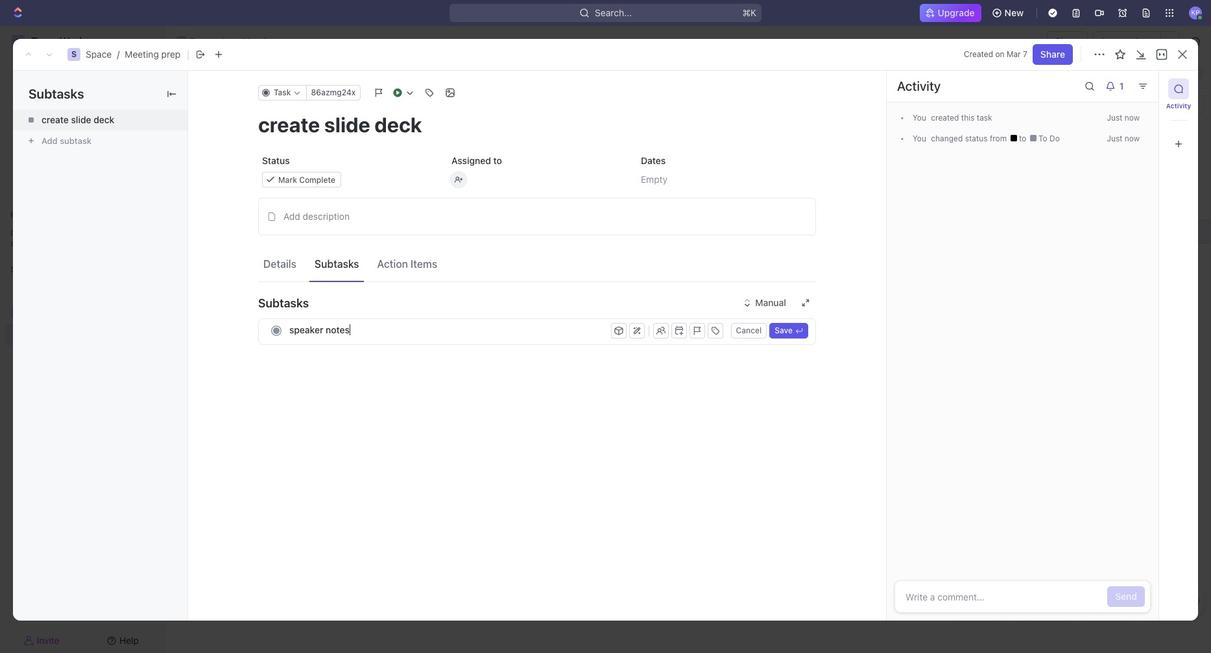 Task type: vqa. For each thing, say whether or not it's contained in the screenshot.
You's You
yes



Task type: locate. For each thing, give the bounding box(es) containing it.
task
[[1144, 68, 1161, 78], [274, 88, 291, 97], [310, 184, 327, 193], [252, 249, 271, 260]]

add subtask
[[42, 136, 92, 146]]

1 vertical spatial just
[[1107, 134, 1123, 143]]

86azmg24x
[[311, 88, 356, 97]]

0 horizontal spatial prep
[[161, 49, 181, 60]]

subtasks button
[[258, 287, 816, 319]]

now for created this task
[[1125, 113, 1140, 123]]

0 vertical spatial now
[[1125, 113, 1140, 123]]

0 vertical spatial share
[[1055, 36, 1080, 47]]

description
[[303, 211, 350, 222]]

hide button
[[1005, 64, 1044, 82]]

invite user image
[[24, 635, 34, 647]]

subtasks down details button
[[258, 296, 309, 310]]

subtasks down the description
[[315, 258, 359, 270]]

/
[[221, 36, 224, 47], [117, 49, 120, 60]]

space / meeting prep |
[[86, 48, 190, 61]]

to left add
[[43, 228, 51, 238]]

1 horizontal spatial subtasks
[[258, 296, 309, 310]]

space up |
[[189, 36, 216, 47]]

subtasks inside button
[[315, 258, 359, 270]]

created on mar 7
[[964, 49, 1028, 59]]

just down "search tasks..." text box
[[1107, 134, 1123, 143]]

meeting
[[243, 36, 278, 47], [125, 49, 159, 60]]

1 horizontal spatial space, , element
[[67, 48, 80, 61]]

2 vertical spatial s
[[16, 308, 21, 317]]

just down 1 dropdown button
[[1107, 113, 1123, 123]]

space link
[[86, 49, 112, 60]]

1 just now from the top
[[1107, 113, 1140, 123]]

just now down "search tasks..." text box
[[1107, 134, 1140, 143]]

0 vertical spatial create
[[42, 114, 69, 125]]

this
[[961, 113, 975, 123]]

1 vertical spatial s
[[71, 49, 77, 59]]

1 vertical spatial add task button
[[277, 181, 332, 197]]

create slide deck up details
[[233, 226, 306, 237]]

prep left |
[[161, 49, 181, 60]]

s up home link
[[71, 49, 77, 59]]

0 vertical spatial subtasks
[[29, 86, 84, 101]]

space, , element down 'spaces' at left top
[[12, 306, 25, 319]]

to left to do
[[1019, 134, 1029, 143]]

0 horizontal spatial create slide deck
[[42, 114, 114, 125]]

to add favorites to your sidebar.
[[10, 228, 128, 249]]

1 vertical spatial activity
[[1166, 102, 1191, 110]]

0 horizontal spatial activity
[[897, 79, 941, 93]]

prep up task dropdown button
[[280, 36, 300, 47]]

cancel button
[[731, 323, 767, 339]]

add
[[1127, 68, 1141, 78], [42, 136, 58, 146], [293, 184, 307, 193], [284, 211, 300, 222], [233, 249, 250, 260]]

add left details button
[[233, 249, 250, 260]]

s up 'space / meeting prep |' on the top left of page
[[179, 38, 184, 45]]

2 horizontal spatial subtasks
[[315, 258, 359, 270]]

excel
[[1158, 598, 1177, 606]]

0 horizontal spatial /
[[117, 49, 120, 60]]

share up customize button
[[1055, 36, 1080, 47]]

0 vertical spatial just
[[1107, 113, 1123, 123]]

sidebar navigation
[[0, 26, 165, 653]]

1 vertical spatial space, , element
[[67, 48, 80, 61]]

prep
[[280, 36, 300, 47], [161, 49, 181, 60]]

just now down 1
[[1107, 113, 1140, 123]]

1 vertical spatial add task
[[293, 184, 327, 193]]

1 horizontal spatial space
[[189, 36, 216, 47]]

0 vertical spatial deck
[[94, 114, 114, 125]]

invite
[[37, 635, 59, 646]]

you left changed
[[913, 134, 927, 143]]

1 vertical spatial slide
[[262, 226, 283, 237]]

1 horizontal spatial slide
[[262, 226, 283, 237]]

1 horizontal spatial activity
[[1166, 102, 1191, 110]]

1 vertical spatial deck
[[285, 226, 306, 237]]

1 vertical spatial subtasks
[[315, 258, 359, 270]]

you for you created this task
[[913, 113, 927, 123]]

1 horizontal spatial deck
[[285, 226, 306, 237]]

now down "search tasks..." text box
[[1125, 134, 1140, 143]]

1 vertical spatial you
[[913, 134, 927, 143]]

space, , element up 'space / meeting prep |' on the top left of page
[[176, 36, 187, 47]]

share button right 7
[[1033, 44, 1073, 65]]

1 just from the top
[[1107, 113, 1123, 123]]

just
[[1107, 113, 1123, 123], [1107, 134, 1123, 143]]

s
[[179, 38, 184, 45], [71, 49, 77, 59], [16, 308, 21, 317]]

deck up add subtask button
[[94, 114, 114, 125]]

spaces
[[10, 265, 38, 274]]

0 horizontal spatial subtasks
[[29, 86, 84, 101]]

do
[[1050, 134, 1060, 143]]

1 vertical spatial prep
[[161, 49, 181, 60]]

status
[[262, 155, 290, 166]]

0 horizontal spatial create slide deck link
[[13, 110, 188, 130]]

create up dashboards
[[42, 114, 69, 125]]

0 horizontal spatial space
[[86, 49, 112, 60]]

from
[[990, 134, 1007, 143]]

add down automations button
[[1127, 68, 1141, 78]]

0 vertical spatial space, , element
[[176, 36, 187, 47]]

activity
[[897, 79, 941, 93], [1166, 102, 1191, 110]]

86azmg24x button
[[306, 85, 361, 101]]

0 vertical spatial prep
[[280, 36, 300, 47]]

mark complete button
[[258, 168, 437, 191]]

share for share button right of 7
[[1041, 49, 1065, 60]]

1 vertical spatial create slide deck
[[233, 226, 306, 237]]

1 horizontal spatial add task
[[293, 184, 327, 193]]

create slide deck up dashboards link
[[42, 114, 114, 125]]

0 vertical spatial s
[[179, 38, 184, 45]]

0 horizontal spatial create
[[42, 114, 69, 125]]

1 horizontal spatial meeting prep link
[[227, 34, 303, 49]]

meeting prep link
[[227, 34, 303, 49], [125, 49, 181, 60]]

⌘k
[[742, 7, 757, 18]]

prep inside 'space / meeting prep |'
[[161, 49, 181, 60]]

1 vertical spatial space
[[86, 49, 112, 60]]

1 horizontal spatial s
[[71, 49, 77, 59]]

0 vertical spatial activity
[[897, 79, 941, 93]]

slide up dashboards link
[[71, 114, 91, 125]]

0 vertical spatial space
[[189, 36, 216, 47]]

action
[[377, 258, 408, 270]]

add description button
[[263, 206, 812, 227]]

2 just from the top
[[1107, 134, 1123, 143]]

2 horizontal spatial add task
[[1127, 68, 1161, 78]]

subtasks down home
[[29, 86, 84, 101]]

upgrade
[[938, 7, 975, 18]]

2 vertical spatial add task
[[233, 249, 271, 260]]

1 vertical spatial just now
[[1107, 134, 1140, 143]]

subtasks inside dropdown button
[[258, 296, 309, 310]]

2 vertical spatial space, , element
[[12, 306, 25, 319]]

customize
[[1064, 67, 1109, 78]]

1 you from the top
[[913, 113, 927, 123]]

meeting right space link
[[125, 49, 159, 60]]

0 horizontal spatial s
[[16, 308, 21, 317]]

create up details button
[[233, 226, 260, 237]]

0 horizontal spatial deck
[[94, 114, 114, 125]]

1 vertical spatial /
[[117, 49, 120, 60]]

space up home link
[[86, 49, 112, 60]]

1 button
[[1100, 76, 1133, 97]]

space, , element
[[176, 36, 187, 47], [67, 48, 80, 61], [12, 306, 25, 319]]

just for changed status from
[[1107, 134, 1123, 143]]

1 vertical spatial share
[[1041, 49, 1065, 60]]

meeting up board
[[243, 36, 278, 47]]

1 now from the top
[[1125, 113, 1140, 123]]

add task button
[[1121, 65, 1166, 81], [277, 181, 332, 197], [227, 247, 276, 263]]

1 vertical spatial create
[[233, 226, 260, 237]]

1 vertical spatial meeting
[[125, 49, 159, 60]]

2 now from the top
[[1125, 134, 1140, 143]]

favorites button
[[5, 208, 57, 223]]

s down 'spaces' at left top
[[16, 308, 21, 317]]

dates
[[641, 155, 666, 166]]

click
[[10, 228, 31, 238]]

docs
[[31, 112, 53, 123]]

just for created this task
[[1107, 113, 1123, 123]]

subtasks button
[[310, 252, 364, 276]]

just now for changed status from
[[1107, 134, 1140, 143]]

meeting inside 'space / meeting prep |'
[[125, 49, 159, 60]]

slide
[[71, 114, 91, 125], [262, 226, 283, 237]]

0 vertical spatial /
[[221, 36, 224, 47]]

now down 1 dropdown button
[[1125, 113, 1140, 123]]

0 vertical spatial you
[[913, 113, 927, 123]]

0 vertical spatial meeting
[[243, 36, 278, 47]]

kp
[[1192, 9, 1200, 16]]

mark
[[278, 175, 297, 185]]

send button
[[1108, 587, 1145, 607]]

meeting prep link up board
[[227, 34, 303, 49]]

automations
[[1100, 36, 1154, 47]]

create
[[42, 114, 69, 125], [233, 226, 260, 237]]

to left do
[[1039, 134, 1048, 143]]

space, , element up home link
[[67, 48, 80, 61]]

deck down the add description
[[285, 226, 306, 237]]

add up the add description
[[293, 184, 307, 193]]

2 vertical spatial subtasks
[[258, 296, 309, 310]]

mar
[[1007, 49, 1021, 59]]

slide up details
[[262, 226, 283, 237]]

you left created
[[913, 113, 927, 123]]

0 vertical spatial just now
[[1107, 113, 1140, 123]]

s inside s space /
[[179, 38, 184, 45]]

search
[[969, 67, 998, 78]]

0 vertical spatial add task
[[1127, 68, 1161, 78]]

0 horizontal spatial meeting
[[125, 49, 159, 60]]

0 horizontal spatial space, , element
[[12, 306, 25, 319]]

on
[[996, 49, 1005, 59]]

share right 7
[[1041, 49, 1065, 60]]

1 vertical spatial now
[[1125, 134, 1140, 143]]

you
[[913, 113, 927, 123], [913, 134, 927, 143]]

2 horizontal spatial s
[[179, 38, 184, 45]]

0 horizontal spatial add task
[[233, 249, 271, 260]]

just now
[[1107, 113, 1140, 123], [1107, 134, 1140, 143]]

2 horizontal spatial space, , element
[[176, 36, 187, 47]]

you for you
[[913, 134, 927, 143]]

share
[[1055, 36, 1080, 47], [1041, 49, 1065, 60]]

space
[[189, 36, 216, 47], [86, 49, 112, 60]]

add task
[[1127, 68, 1161, 78], [293, 184, 327, 193], [233, 249, 271, 260]]

2 you from the top
[[913, 134, 927, 143]]

meeting prep link left |
[[125, 49, 181, 60]]

space inside 'space / meeting prep |'
[[86, 49, 112, 60]]

1 horizontal spatial /
[[221, 36, 224, 47]]

to for to do
[[1039, 134, 1048, 143]]

now
[[1125, 113, 1140, 123], [1125, 134, 1140, 143]]

sidebar.
[[10, 239, 39, 249]]

save button
[[770, 323, 808, 339]]

2 just now from the top
[[1107, 134, 1140, 143]]

1 horizontal spatial create slide deck link
[[230, 222, 825, 241]]

0 vertical spatial slide
[[71, 114, 91, 125]]



Task type: describe. For each thing, give the bounding box(es) containing it.
subtasks for subtasks dropdown button
[[258, 296, 309, 310]]

favorites
[[10, 210, 45, 220]]

share button up customize button
[[1048, 31, 1088, 52]]

to for to add favorites to your sidebar.
[[43, 228, 51, 238]]

task sidebar content section
[[884, 71, 1159, 621]]

mark complete
[[278, 175, 335, 185]]

changed
[[931, 134, 963, 143]]

search button
[[952, 64, 1002, 82]]

assigned to
[[452, 155, 502, 166]]

created
[[931, 113, 959, 123]]

add down the docs
[[42, 136, 58, 146]]

hide
[[1020, 67, 1040, 78]]

task button
[[258, 85, 307, 101]]

0 vertical spatial create slide deck link
[[13, 110, 188, 130]]

|
[[187, 48, 190, 61]]

created
[[964, 49, 993, 59]]

details button
[[258, 252, 302, 276]]

new button
[[987, 3, 1032, 23]]

0 horizontal spatial meeting prep link
[[125, 49, 181, 60]]

add left the description
[[284, 211, 300, 222]]

to do
[[1037, 134, 1060, 143]]

dashboards
[[31, 134, 82, 145]]

0 vertical spatial add task button
[[1121, 65, 1166, 81]]

task sidebar navigation tab list
[[1165, 79, 1193, 154]]

your
[[112, 228, 128, 238]]

7
[[1023, 49, 1028, 59]]

add description
[[284, 211, 350, 222]]

add
[[53, 228, 67, 238]]

status
[[965, 134, 988, 143]]

to left the your
[[103, 228, 110, 238]]

/ inside 'space / meeting prep |'
[[117, 49, 120, 60]]

upgrade link
[[920, 4, 981, 22]]

list
[[193, 67, 208, 78]]

1 horizontal spatial prep
[[280, 36, 300, 47]]

Edit task name text field
[[258, 112, 816, 137]]

1 vertical spatial create slide deck link
[[230, 222, 825, 241]]

docs link
[[5, 107, 160, 128]]

add subtask button
[[13, 130, 188, 151]]

to for to
[[1019, 134, 1029, 143]]

board
[[232, 67, 258, 78]]

kp button
[[1185, 3, 1206, 23]]

board link
[[230, 64, 258, 82]]

home
[[31, 67, 56, 79]]

favorites
[[69, 228, 101, 238]]

share for share button on top of customize button
[[1055, 36, 1080, 47]]

1 horizontal spatial create
[[233, 226, 260, 237]]

inbox
[[31, 90, 54, 101]]

0 horizontal spatial slide
[[71, 114, 91, 125]]

to right assigned
[[493, 155, 502, 166]]

Task name or type '/' for commands text field
[[289, 320, 608, 340]]

you created this task
[[913, 113, 992, 123]]

automations button
[[1094, 32, 1161, 51]]

just now for created this task
[[1107, 113, 1140, 123]]

now for changed status from
[[1125, 134, 1140, 143]]

2 vertical spatial add task button
[[227, 247, 276, 263]]

space, , element inside sidebar navigation
[[12, 306, 25, 319]]

manual
[[755, 297, 786, 308]]

save
[[775, 326, 793, 335]]

customize button
[[1047, 64, 1113, 82]]

1 horizontal spatial meeting
[[243, 36, 278, 47]]

1
[[1120, 80, 1124, 91]]

items
[[411, 258, 437, 270]]

complete
[[299, 175, 335, 185]]

add task for bottom add task button
[[233, 249, 271, 260]]

Search tasks... text field
[[1074, 95, 1204, 114]]

send
[[1116, 591, 1137, 602]]

home link
[[5, 63, 160, 84]]

search...
[[595, 7, 632, 18]]

list link
[[190, 64, 208, 82]]

dashboards link
[[5, 129, 160, 150]]

action items
[[377, 258, 437, 270]]

action items button
[[372, 252, 443, 276]]

excel & csv link
[[1143, 585, 1205, 618]]

changed status from
[[929, 134, 1009, 143]]

task inside dropdown button
[[274, 88, 291, 97]]

csv
[[1186, 598, 1201, 606]]

add task for top add task button
[[1127, 68, 1161, 78]]

meeting prep
[[243, 36, 300, 47]]

inbox link
[[5, 85, 160, 106]]

assigned
[[452, 155, 491, 166]]

new
[[1005, 7, 1024, 18]]

0 vertical spatial create slide deck
[[42, 114, 114, 125]]

s space /
[[179, 36, 224, 47]]

subtasks for subtasks button
[[315, 258, 359, 270]]

empty button
[[637, 168, 816, 191]]

subtask
[[60, 136, 92, 146]]

cancel
[[736, 326, 762, 335]]

excel & csv
[[1158, 598, 1201, 606]]

activity inside the "task sidebar content" section
[[897, 79, 941, 93]]

1 horizontal spatial create slide deck
[[233, 226, 306, 237]]

s inside navigation
[[16, 308, 21, 317]]

activity inside task sidebar navigation tab list
[[1166, 102, 1191, 110]]

empty
[[641, 174, 668, 185]]

&
[[1179, 598, 1184, 606]]

invite button
[[5, 632, 79, 650]]

task
[[977, 113, 992, 123]]

details
[[263, 258, 297, 270]]



